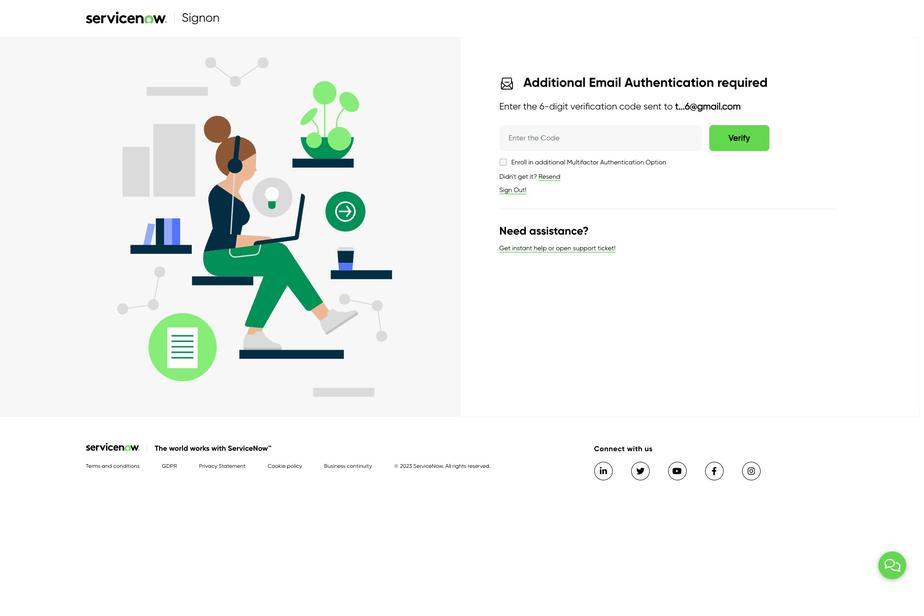 Task type: vqa. For each thing, say whether or not it's contained in the screenshot.
Connect with us
yes



Task type: describe. For each thing, give the bounding box(es) containing it.
rights
[[453, 463, 467, 470]]

terms and conditions
[[86, 463, 140, 470]]

sign out! link
[[500, 186, 527, 195]]

and
[[102, 463, 112, 470]]

signon
[[182, 10, 220, 25]]

sent
[[644, 101, 662, 112]]

verification
[[571, 101, 617, 112]]

conditions
[[113, 463, 140, 470]]

get instant help or open support ticket!
[[500, 245, 616, 253]]

to
[[664, 101, 673, 112]]

business
[[324, 463, 346, 470]]

verify
[[729, 133, 750, 143]]

©
[[394, 463, 399, 470]]

need assistance?
[[500, 224, 589, 238]]

code
[[620, 101, 642, 112]]

0 vertical spatial authentication
[[625, 74, 714, 91]]

need
[[500, 224, 527, 238]]

didn't
[[500, 173, 517, 181]]

get
[[518, 173, 528, 181]]

it?
[[530, 173, 537, 181]]

assistance?
[[529, 224, 589, 238]]

cookie policy link
[[268, 463, 302, 472]]

additional email authentication required
[[524, 74, 768, 91]]

1 vertical spatial authentication
[[600, 159, 644, 167]]

privacy statement
[[199, 463, 246, 470]]

the
[[523, 101, 537, 112]]

servicenow image for signon
[[86, 11, 167, 23]]

servicenow image for the world works with servicenow™
[[86, 443, 139, 451]]

option
[[646, 159, 666, 167]]

required
[[718, 74, 768, 91]]

enter the 6-digit verification code sent to t...6@gmail.com
[[500, 101, 741, 112]]

0 horizontal spatial with
[[211, 444, 226, 453]]

twitter image
[[636, 468, 645, 476]]

resend link
[[539, 173, 561, 181]]

cookie policy
[[268, 463, 302, 470]]

us
[[645, 444, 653, 454]]

policy
[[287, 463, 302, 470]]

terms
[[86, 463, 100, 470]]

enroll in additional multifactor authentication option
[[512, 159, 666, 167]]

reserved.
[[468, 463, 491, 470]]

6-
[[540, 101, 549, 112]]

get instant help or open support ticket! link
[[500, 245, 616, 253]]

all
[[445, 463, 451, 470]]

open
[[556, 245, 572, 253]]

youtube image
[[673, 468, 682, 476]]

servicenow.
[[414, 463, 444, 470]]



Task type: locate. For each thing, give the bounding box(es) containing it.
or
[[549, 245, 555, 253]]

None text field
[[500, 125, 702, 151]]

additional
[[535, 159, 566, 167]]

business continuity link
[[324, 463, 372, 472]]

gdpr link
[[162, 463, 177, 472]]

1 vertical spatial servicenow image
[[86, 443, 139, 451]]

enter
[[500, 101, 521, 112]]

instant
[[512, 245, 532, 253]]

email
[[589, 74, 622, 91]]

0 vertical spatial servicenow image
[[86, 11, 167, 23]]

world
[[169, 444, 188, 453]]

with
[[211, 444, 226, 453], [627, 444, 643, 454]]

servicenow brand image
[[86, 37, 423, 417]]

© 2023 servicenow. all rights reserved.
[[394, 463, 491, 470]]

sign out!
[[500, 186, 527, 194]]

enroll
[[512, 159, 527, 167]]

terms and conditions link
[[86, 463, 140, 472]]

2023
[[400, 463, 412, 470]]

verify button
[[709, 125, 770, 151]]

help
[[534, 245, 547, 253]]

2 servicenow image from the top
[[86, 443, 139, 451]]

the
[[155, 444, 167, 453]]

authentication up to
[[625, 74, 714, 91]]

statement
[[219, 463, 246, 470]]

gdpr
[[162, 463, 177, 470]]

sign
[[500, 186, 512, 194]]

linkedin in image
[[600, 468, 607, 476]]

support
[[573, 245, 596, 253]]

t...6@gmail.com
[[675, 101, 741, 112]]

didn't get it? resend
[[500, 173, 561, 181]]

ticket!
[[598, 245, 616, 253]]

digit
[[549, 101, 568, 112]]

facebook f image
[[712, 468, 717, 476]]

multifactor
[[567, 159, 599, 167]]

servicenow™
[[228, 444, 272, 453]]

get
[[500, 245, 511, 253]]

1 horizontal spatial with
[[627, 444, 643, 454]]

cookie
[[268, 463, 286, 470]]

privacy statement link
[[199, 463, 246, 472]]

continuity
[[347, 463, 372, 470]]

with up privacy statement
[[211, 444, 226, 453]]

authentication
[[625, 74, 714, 91], [600, 159, 644, 167]]

connect with us
[[594, 444, 653, 454]]

in
[[529, 159, 534, 167]]

connect
[[594, 444, 625, 454]]

works
[[190, 444, 210, 453]]

the world works with servicenow™
[[155, 444, 272, 453]]

business continuity
[[324, 463, 372, 470]]

1 servicenow image from the top
[[86, 11, 167, 23]]

instagram image
[[748, 468, 755, 476]]

servicenow image
[[86, 11, 167, 23], [86, 443, 139, 451]]

with left the 'us'
[[627, 444, 643, 454]]

authentication left option
[[600, 159, 644, 167]]

resend
[[539, 173, 561, 181]]

additional
[[524, 74, 586, 91]]

out!
[[514, 186, 527, 194]]

privacy
[[199, 463, 217, 470]]



